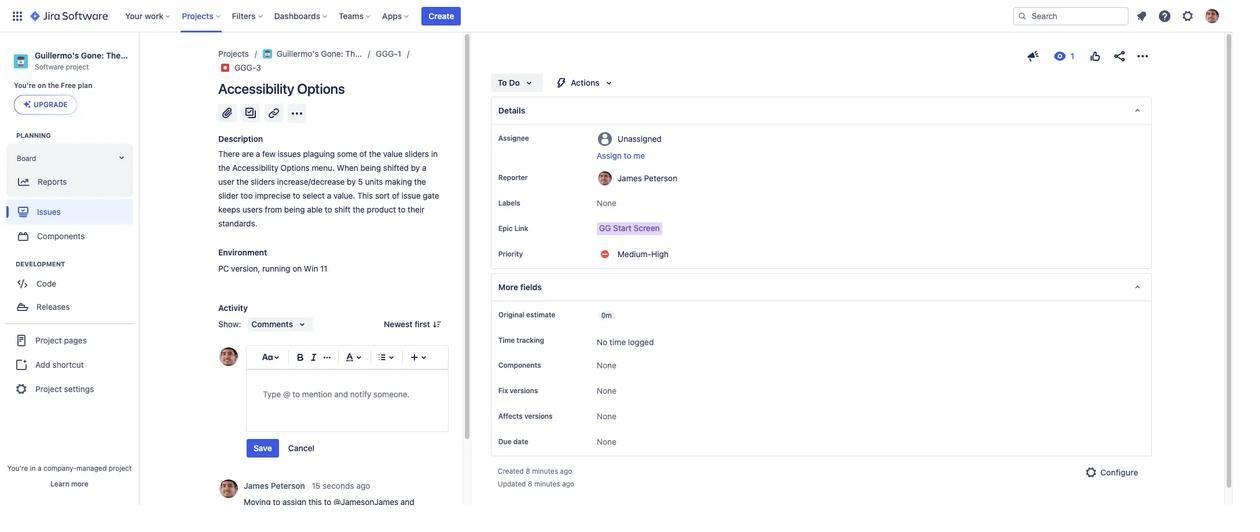 Task type: locate. For each thing, give the bounding box(es) containing it.
projects for 'projects' 'link'
[[218, 49, 249, 59]]

ggg- inside "link"
[[235, 63, 256, 72]]

gg
[[599, 223, 611, 233]]

first
[[415, 319, 430, 329]]

0 horizontal spatial james peterson
[[244, 481, 305, 491]]

0 horizontal spatial by
[[347, 177, 356, 187]]

a left value.
[[327, 191, 331, 200]]

more
[[499, 282, 519, 292]]

1 vertical spatial james peterson
[[244, 481, 305, 491]]

options up the add app image
[[297, 81, 345, 97]]

versions left the affects versions pin to top. only you can see pinned fields. image
[[525, 412, 553, 421]]

1 project from the top
[[35, 335, 62, 345]]

unassigned
[[618, 134, 662, 143]]

1 vertical spatial accessibility
[[232, 163, 279, 173]]

your work
[[125, 11, 163, 21]]

group
[[5, 323, 134, 406]]

a left "company-"
[[38, 464, 41, 473]]

ggg-
[[376, 49, 398, 59], [235, 63, 256, 72]]

epic
[[499, 224, 513, 233]]

gate
[[423, 191, 439, 200]]

you're up upgrade button
[[14, 81, 36, 90]]

due date
[[499, 438, 529, 446]]

minutes right updated
[[535, 480, 561, 489]]

0 vertical spatial in
[[431, 149, 438, 159]]

you're
[[14, 81, 36, 90], [7, 464, 28, 473]]

0 horizontal spatial peterson
[[271, 481, 305, 491]]

time tracking pin to top. only you can see pinned fields. image
[[547, 336, 556, 345]]

copy link to issue image
[[259, 63, 268, 72]]

ggg- for 3
[[235, 63, 256, 72]]

0 vertical spatial james
[[618, 173, 642, 183]]

1 vertical spatial you're
[[7, 464, 28, 473]]

newest
[[384, 319, 413, 329]]

guillermo's right guillermo's gone: the game icon
[[277, 49, 319, 59]]

to left their
[[398, 204, 406, 214]]

ago right updated
[[562, 480, 575, 489]]

of right sort
[[392, 191, 400, 200]]

0 horizontal spatial of
[[360, 149, 367, 159]]

too
[[241, 191, 253, 200]]

planning group
[[6, 131, 138, 252]]

1 horizontal spatial on
[[293, 264, 302, 273]]

share image
[[1113, 49, 1127, 63]]

ggg- inside 'link'
[[376, 49, 398, 59]]

0 horizontal spatial james
[[244, 481, 269, 491]]

0 vertical spatial peterson
[[644, 173, 678, 183]]

1 horizontal spatial being
[[361, 163, 381, 173]]

in left "company-"
[[30, 464, 36, 473]]

th...
[[346, 49, 362, 59]]

2 project from the top
[[35, 384, 62, 394]]

0 vertical spatial by
[[411, 163, 420, 173]]

a right are
[[256, 149, 260, 159]]

gone:
[[321, 49, 343, 59], [81, 50, 104, 60]]

versions right fix
[[510, 387, 538, 395]]

project down the add
[[35, 384, 62, 394]]

description there are a few issues plaguing some of the value sliders in the accessibility options menu. when being shifted by a user the sliders increase/decrease by 5 units making the slider too imprecise to select a value. this sort of issue gate keeps users from being able to shift the product to their standards.
[[218, 134, 442, 228]]

sliders up the "imprecise"
[[251, 177, 275, 187]]

when
[[337, 163, 358, 173]]

labels
[[499, 199, 521, 207]]

issues
[[278, 149, 301, 159]]

development image
[[2, 257, 16, 271]]

being left able
[[284, 204, 305, 214]]

give feedback image
[[1027, 49, 1041, 63]]

components pin to top. only you can see pinned fields. image
[[544, 361, 553, 370]]

project inside guillermo's gone: the game software project
[[66, 62, 89, 71]]

0m
[[602, 311, 612, 320]]

to inside button
[[624, 151, 632, 160]]

updated
[[498, 480, 526, 489]]

guillermo's inside guillermo's gone: the game software project
[[35, 50, 79, 60]]

1 horizontal spatial guillermo's
[[277, 49, 319, 59]]

sliders right the value
[[405, 149, 429, 159]]

1 horizontal spatial projects
[[218, 49, 249, 59]]

0 horizontal spatial ggg-
[[235, 63, 256, 72]]

0 vertical spatial on
[[38, 81, 46, 90]]

accessibility down are
[[232, 163, 279, 173]]

0 vertical spatial ggg-
[[376, 49, 398, 59]]

project up the add
[[35, 335, 62, 345]]

0 vertical spatial projects
[[182, 11, 214, 21]]

of right "some"
[[360, 149, 367, 159]]

james peterson down me
[[618, 173, 678, 183]]

components down time tracking
[[499, 361, 541, 370]]

8 right updated
[[528, 480, 533, 489]]

text styles image
[[261, 350, 275, 364]]

1 vertical spatial versions
[[525, 412, 553, 421]]

imprecise
[[255, 191, 291, 200]]

0 horizontal spatial on
[[38, 81, 46, 90]]

0 vertical spatial project
[[66, 62, 89, 71]]

in right the value
[[431, 149, 438, 159]]

running
[[262, 264, 290, 273]]

4 none from the top
[[597, 411, 617, 421]]

create button
[[422, 7, 461, 25]]

guillermo's for guillermo's gone: th...
[[277, 49, 319, 59]]

0 horizontal spatial project
[[66, 62, 89, 71]]

on up upgrade button
[[38, 81, 46, 90]]

increase/decrease
[[277, 177, 345, 187]]

by right the shifted
[[411, 163, 420, 173]]

banner containing your work
[[0, 0, 1234, 32]]

projects up 'bug' image
[[218, 49, 249, 59]]

attach image
[[221, 106, 235, 120]]

original
[[499, 310, 525, 319]]

ggg-3
[[235, 63, 261, 72]]

users
[[243, 204, 263, 214]]

created
[[498, 467, 524, 476]]

you're left "company-"
[[7, 464, 28, 473]]

project right managed
[[109, 464, 132, 473]]

more fields
[[499, 282, 542, 292]]

ggg- down 'projects' 'link'
[[235, 63, 256, 72]]

0 horizontal spatial components
[[37, 231, 85, 241]]

versions for affects versions
[[525, 412, 553, 421]]

james
[[618, 173, 642, 183], [244, 481, 269, 491]]

actions
[[571, 78, 600, 87]]

details element
[[491, 97, 1153, 125]]

3 none from the top
[[597, 386, 617, 396]]

0 vertical spatial versions
[[510, 387, 538, 395]]

you're for you're in a company-managed project
[[7, 464, 28, 473]]

peterson down me
[[644, 173, 678, 183]]

screen
[[634, 223, 660, 233]]

gg start screen link
[[597, 222, 662, 235]]

none
[[597, 198, 617, 208], [597, 361, 617, 370], [597, 386, 617, 396], [597, 411, 617, 421], [597, 437, 617, 447]]

versions
[[510, 387, 538, 395], [525, 412, 553, 421]]

1 horizontal spatial ggg-
[[376, 49, 398, 59]]

1 none from the top
[[597, 198, 617, 208]]

learn more button
[[51, 480, 88, 489]]

issues
[[37, 207, 61, 217]]

projects for projects dropdown button
[[182, 11, 214, 21]]

1 vertical spatial projects
[[218, 49, 249, 59]]

due
[[499, 438, 512, 446]]

a right the shifted
[[422, 163, 427, 173]]

ggg-3 link
[[235, 61, 261, 75]]

their
[[408, 204, 425, 214]]

notifications image
[[1135, 9, 1149, 23]]

there
[[218, 149, 240, 159]]

11
[[320, 264, 328, 273]]

free
[[61, 81, 76, 90]]

to left select
[[293, 191, 300, 200]]

guillermo's gone: the game image
[[263, 49, 272, 59]]

peterson
[[644, 173, 678, 183], [271, 481, 305, 491]]

guillermo's inside guillermo's gone: th... link
[[277, 49, 319, 59]]

0 horizontal spatial guillermo's
[[35, 50, 79, 60]]

james peterson
[[618, 173, 678, 183], [244, 481, 305, 491]]

of
[[360, 149, 367, 159], [392, 191, 400, 200]]

accessibility down 3
[[218, 81, 294, 97]]

0 vertical spatial you're
[[14, 81, 36, 90]]

1 horizontal spatial components
[[499, 361, 541, 370]]

start
[[614, 223, 632, 233]]

james down assign to me
[[618, 173, 642, 183]]

guillermo's gone: the game software project
[[35, 50, 145, 71]]

project for company-
[[109, 464, 132, 473]]

0 vertical spatial being
[[361, 163, 381, 173]]

1 vertical spatial options
[[281, 163, 310, 173]]

by left 5 on the left of page
[[347, 177, 356, 187]]

link issues, web pages, and more image
[[267, 106, 281, 120]]

0 vertical spatial accessibility
[[218, 81, 294, 97]]

options down issues
[[281, 163, 310, 173]]

0 vertical spatial 8
[[526, 467, 530, 476]]

8
[[526, 467, 530, 476], [528, 480, 533, 489]]

gone: left the
[[81, 50, 104, 60]]

ggg- right th...
[[376, 49, 398, 59]]

the down this
[[353, 204, 365, 214]]

priority pin to top. only you can see pinned fields. image
[[526, 250, 535, 259]]

1 horizontal spatial in
[[431, 149, 438, 159]]

projects inside projects dropdown button
[[182, 11, 214, 21]]

1 vertical spatial being
[[284, 204, 305, 214]]

code link
[[6, 272, 133, 296]]

banner
[[0, 0, 1234, 32]]

0 horizontal spatial projects
[[182, 11, 214, 21]]

guillermo's up software
[[35, 50, 79, 60]]

a
[[256, 149, 260, 159], [422, 163, 427, 173], [327, 191, 331, 200], [38, 464, 41, 473]]

estimate
[[527, 310, 556, 319]]

save button
[[247, 439, 279, 458]]

more formatting image
[[320, 350, 334, 364]]

1 vertical spatial sliders
[[251, 177, 275, 187]]

0 vertical spatial james peterson
[[618, 173, 678, 183]]

0 horizontal spatial gone:
[[81, 50, 104, 60]]

gone: left th...
[[321, 49, 343, 59]]

1 horizontal spatial peterson
[[644, 173, 678, 183]]

gone: for the
[[81, 50, 104, 60]]

none for labels
[[597, 198, 617, 208]]

actions image
[[1136, 49, 1150, 63]]

components down issues link
[[37, 231, 85, 241]]

gone: inside guillermo's gone: the game software project
[[81, 50, 104, 60]]

1 horizontal spatial gone:
[[321, 49, 343, 59]]

project up plan
[[66, 62, 89, 71]]

being
[[361, 163, 381, 173], [284, 204, 305, 214]]

to left me
[[624, 151, 632, 160]]

peterson left the "15"
[[271, 481, 305, 491]]

1 horizontal spatial project
[[109, 464, 132, 473]]

from
[[265, 204, 282, 214]]

0 vertical spatial components
[[37, 231, 85, 241]]

1 vertical spatial project
[[109, 464, 132, 473]]

reporter
[[499, 173, 528, 182]]

development
[[16, 260, 65, 268]]

board
[[17, 154, 36, 163]]

project settings link
[[5, 377, 134, 402]]

italic ⌘i image
[[307, 350, 321, 364]]

1 vertical spatial project
[[35, 384, 62, 394]]

projects right work
[[182, 11, 214, 21]]

to do button
[[491, 74, 543, 92]]

on left win
[[293, 264, 302, 273]]

5 none from the top
[[597, 437, 617, 447]]

guillermo's gone: th... link
[[263, 47, 362, 61]]

are
[[242, 149, 254, 159]]

in inside description there are a few issues plaguing some of the value sliders in the accessibility options menu. when being shifted by a user the sliders increase/decrease by 5 units making the slider too imprecise to select a value. this sort of issue gate keeps users from being able to shift the product to their standards.
[[431, 149, 438, 159]]

components
[[37, 231, 85, 241], [499, 361, 541, 370]]

ggg-1
[[376, 49, 401, 59]]

search image
[[1018, 11, 1028, 21]]

accessibility inside description there are a few issues plaguing some of the value sliders in the accessibility options menu. when being shifted by a user the sliders increase/decrease by 5 units making the slider too imprecise to select a value. this sort of issue gate keeps users from being able to shift the product to their standards.
[[232, 163, 279, 173]]

1 vertical spatial by
[[347, 177, 356, 187]]

cancel button
[[281, 439, 322, 458]]

releases
[[36, 302, 70, 312]]

pc version, running on win 11
[[218, 264, 328, 273]]

minutes right the created
[[532, 467, 558, 476]]

to right able
[[325, 204, 332, 214]]

1 vertical spatial ggg-
[[235, 63, 256, 72]]

to
[[624, 151, 632, 160], [293, 191, 300, 200], [325, 204, 332, 214], [398, 204, 406, 214]]

2 none from the top
[[597, 361, 617, 370]]

on
[[38, 81, 46, 90], [293, 264, 302, 273]]

1 vertical spatial components
[[499, 361, 541, 370]]

value.
[[334, 191, 355, 200]]

8 right the created
[[526, 467, 530, 476]]

sliders
[[405, 149, 429, 159], [251, 177, 275, 187]]

select
[[303, 191, 325, 200]]

1 vertical spatial james
[[244, 481, 269, 491]]

james down save button
[[244, 481, 269, 491]]

project
[[66, 62, 89, 71], [109, 464, 132, 473]]

your profile and settings image
[[1206, 9, 1220, 23]]

time
[[610, 337, 626, 347]]

0 horizontal spatial sliders
[[251, 177, 275, 187]]

jira software image
[[30, 9, 108, 23], [30, 9, 108, 23]]

appswitcher icon image
[[10, 9, 24, 23]]

1 horizontal spatial by
[[411, 163, 420, 173]]

Search field
[[1014, 7, 1130, 25]]

0 vertical spatial sliders
[[405, 149, 429, 159]]

1 vertical spatial in
[[30, 464, 36, 473]]

upgrade
[[34, 100, 68, 109]]

being up units
[[361, 163, 381, 173]]

1 horizontal spatial of
[[392, 191, 400, 200]]

james peterson down save button
[[244, 481, 305, 491]]

none for fix versions
[[597, 386, 617, 396]]

0 vertical spatial project
[[35, 335, 62, 345]]



Task type: vqa. For each thing, say whether or not it's contained in the screenshot.


Task type: describe. For each thing, give the bounding box(es) containing it.
date
[[514, 438, 529, 446]]

ggg- for 1
[[376, 49, 398, 59]]

issues link
[[6, 199, 133, 225]]

create
[[429, 11, 454, 21]]

the
[[106, 50, 121, 60]]

learn more
[[51, 480, 88, 488]]

logged
[[628, 337, 654, 347]]

versions for fix versions
[[510, 387, 538, 395]]

units
[[365, 177, 383, 187]]

sort
[[375, 191, 390, 200]]

save
[[254, 443, 272, 453]]

the up user
[[218, 163, 230, 173]]

to do
[[498, 78, 520, 87]]

assign to me button
[[597, 150, 1141, 162]]

vote options: no one has voted for this issue yet. image
[[1089, 49, 1103, 63]]

0 vertical spatial options
[[297, 81, 345, 97]]

project for project pages
[[35, 335, 62, 345]]

guillermo's gone: th...
[[277, 49, 362, 59]]

assign to me
[[597, 151, 645, 160]]

1 vertical spatial of
[[392, 191, 400, 200]]

affects versions pin to top. only you can see pinned fields. image
[[555, 412, 565, 421]]

options inside description there are a few issues plaguing some of the value sliders in the accessibility options menu. when being shifted by a user the sliders increase/decrease by 5 units making the slider too imprecise to select a value. this sort of issue gate keeps users from being able to shift the product to their standards.
[[281, 163, 310, 173]]

1 horizontal spatial james peterson
[[618, 173, 678, 183]]

ago right seconds
[[357, 481, 370, 491]]

version,
[[231, 264, 260, 273]]

seconds
[[323, 481, 354, 491]]

project settings
[[35, 384, 94, 394]]

dashboards button
[[271, 7, 332, 25]]

ago down the affects versions pin to top. only you can see pinned fields. image
[[560, 467, 573, 476]]

activity
[[218, 303, 248, 313]]

sidebar navigation image
[[126, 46, 152, 70]]

tracking
[[517, 336, 545, 345]]

comments
[[252, 319, 293, 329]]

the up issue
[[414, 177, 426, 187]]

priority
[[499, 250, 523, 258]]

making
[[385, 177, 412, 187]]

lists image
[[375, 350, 389, 364]]

group containing project pages
[[5, 323, 134, 406]]

win
[[304, 264, 318, 273]]

menu.
[[312, 163, 335, 173]]

comments button
[[248, 317, 313, 331]]

to
[[498, 78, 507, 87]]

1 vertical spatial minutes
[[535, 480, 561, 489]]

none for components
[[597, 361, 617, 370]]

project pages
[[35, 335, 87, 345]]

slider
[[218, 191, 239, 200]]

1 vertical spatial on
[[293, 264, 302, 273]]

bold ⌘b image
[[293, 350, 307, 364]]

create subtask image
[[244, 106, 258, 120]]

settings
[[64, 384, 94, 394]]

board button
[[9, 146, 131, 169]]

managed
[[76, 464, 107, 473]]

0 horizontal spatial being
[[284, 204, 305, 214]]

the up 'too'
[[237, 177, 249, 187]]

guillermo's for guillermo's gone: the game software project
[[35, 50, 79, 60]]

standards.
[[218, 218, 258, 228]]

accessibility options
[[218, 81, 345, 97]]

high
[[652, 249, 669, 259]]

fix versions pin to top. only you can see pinned fields. image
[[541, 387, 550, 396]]

settings image
[[1182, 9, 1196, 23]]

add app image
[[290, 106, 304, 120]]

configure link
[[1078, 464, 1146, 482]]

dashboards
[[274, 11, 320, 21]]

some
[[337, 149, 357, 159]]

your work button
[[122, 7, 175, 25]]

you're on the free plan
[[14, 81, 92, 90]]

gone: for th...
[[321, 49, 343, 59]]

the left free
[[48, 81, 59, 90]]

me
[[634, 151, 645, 160]]

profile image of james peterson image
[[220, 347, 238, 366]]

bug image
[[221, 63, 230, 72]]

project for game
[[66, 62, 89, 71]]

1 vertical spatial peterson
[[271, 481, 305, 491]]

none for affects versions
[[597, 411, 617, 421]]

development group
[[6, 260, 138, 322]]

original estimate
[[499, 310, 556, 319]]

pages
[[64, 335, 87, 345]]

upgrade button
[[14, 96, 76, 114]]

details
[[499, 105, 526, 115]]

created 8 minutes ago updated 8 minutes ago
[[498, 467, 575, 489]]

you're in a company-managed project
[[7, 464, 132, 473]]

you're for you're on the free plan
[[14, 81, 36, 90]]

projects link
[[218, 47, 249, 61]]

1 horizontal spatial sliders
[[405, 149, 429, 159]]

medium-high
[[618, 249, 669, 259]]

no
[[597, 337, 608, 347]]

1 horizontal spatial james
[[618, 173, 642, 183]]

add
[[35, 360, 50, 370]]

shifted
[[383, 163, 409, 173]]

Comment - Main content area, start typing to enter text. text field
[[263, 387, 432, 401]]

newest first image
[[433, 320, 442, 329]]

this
[[358, 191, 373, 200]]

1
[[398, 49, 401, 59]]

components inside "planning" group
[[37, 231, 85, 241]]

link
[[515, 224, 529, 233]]

keeps
[[218, 204, 240, 214]]

0 vertical spatial minutes
[[532, 467, 558, 476]]

1 vertical spatial 8
[[528, 480, 533, 489]]

code
[[36, 279, 56, 288]]

value
[[383, 149, 403, 159]]

project for project settings
[[35, 384, 62, 394]]

primary element
[[7, 0, 1014, 32]]

more fields element
[[491, 273, 1153, 301]]

5
[[358, 177, 363, 187]]

labels pin to top. only you can see pinned fields. image
[[523, 199, 532, 208]]

more
[[71, 480, 88, 488]]

ggg-1 link
[[376, 47, 401, 61]]

projects button
[[179, 7, 225, 25]]

no time logged
[[597, 337, 654, 347]]

0 vertical spatial of
[[360, 149, 367, 159]]

assign
[[597, 151, 622, 160]]

planning image
[[2, 129, 16, 143]]

help image
[[1159, 9, 1172, 23]]

reports link
[[9, 169, 131, 195]]

user
[[218, 177, 235, 187]]

shortcut
[[52, 360, 84, 370]]

the left the value
[[369, 149, 381, 159]]

pc
[[218, 264, 229, 273]]

gg start screen
[[599, 223, 660, 233]]

shift
[[334, 204, 351, 214]]

project pages link
[[5, 328, 134, 354]]

description
[[218, 134, 263, 144]]

affects versions
[[499, 412, 553, 421]]

0 horizontal spatial in
[[30, 464, 36, 473]]

15 seconds ago
[[312, 481, 370, 491]]



